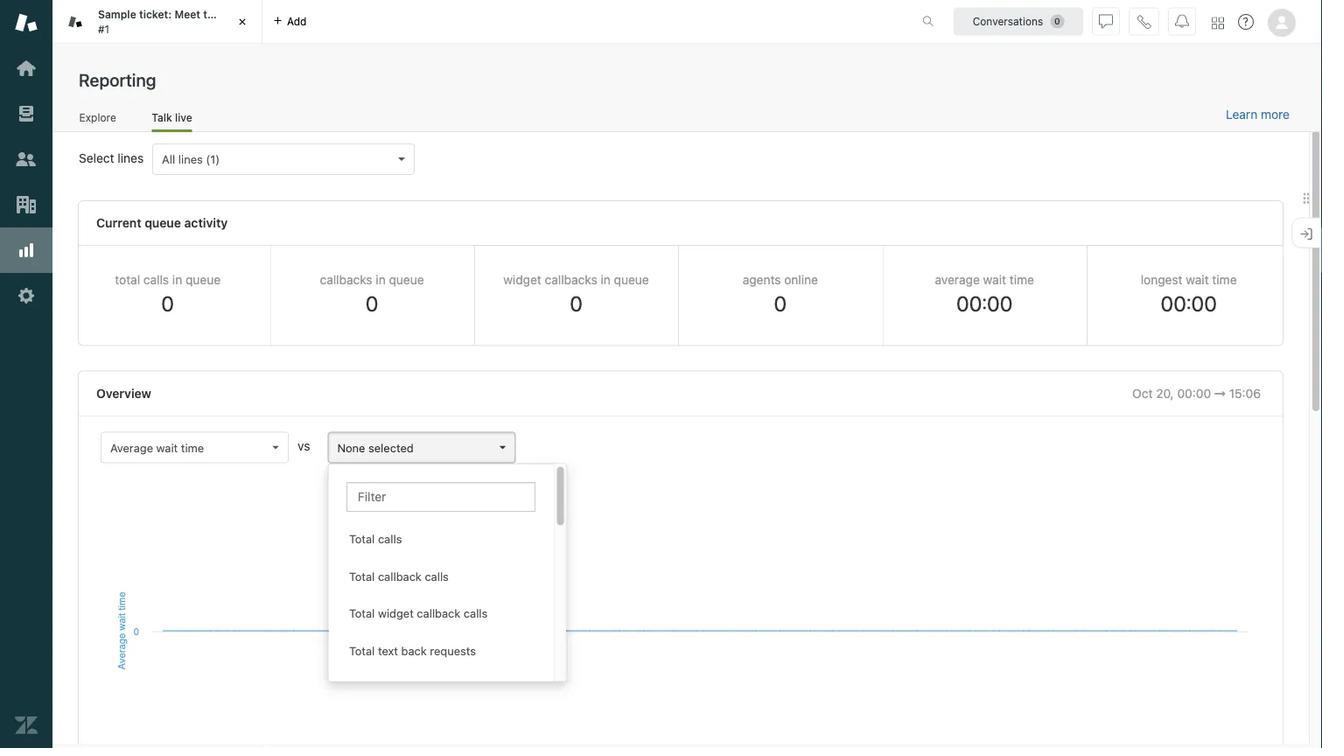 Task type: vqa. For each thing, say whether or not it's contained in the screenshot.
1 CUSTOMER
no



Task type: locate. For each thing, give the bounding box(es) containing it.
tab
[[53, 0, 263, 44]]

zendesk image
[[15, 714, 38, 737]]

admin image
[[15, 284, 38, 307]]

talk
[[152, 111, 172, 123]]

notifications image
[[1176, 14, 1190, 28]]

button displays agent's chat status as invisible. image
[[1099, 14, 1113, 28]]

views image
[[15, 102, 38, 125]]

get help image
[[1239, 14, 1254, 30]]

learn more
[[1226, 107, 1290, 122]]

live
[[175, 111, 192, 123]]

customers image
[[15, 148, 38, 171]]

talk live
[[152, 111, 192, 123]]

tabs tab list
[[53, 0, 904, 44]]



Task type: describe. For each thing, give the bounding box(es) containing it.
talk live link
[[152, 111, 192, 132]]

add button
[[263, 0, 317, 43]]

zendesk products image
[[1212, 17, 1225, 29]]

tab containing sample ticket: meet the ticket
[[53, 0, 263, 44]]

learn more link
[[1226, 107, 1290, 123]]

zendesk support image
[[15, 11, 38, 34]]

conversations button
[[954, 7, 1084, 35]]

explore
[[79, 111, 116, 123]]

sample
[[98, 8, 136, 21]]

more
[[1261, 107, 1290, 122]]

conversations
[[973, 15, 1044, 28]]

the
[[203, 8, 220, 21]]

meet
[[175, 8, 201, 21]]

sample ticket: meet the ticket #1
[[98, 8, 252, 35]]

#1
[[98, 23, 110, 35]]

get started image
[[15, 57, 38, 80]]

add
[[287, 15, 307, 28]]

ticket:
[[139, 8, 172, 21]]

reporting
[[79, 69, 156, 90]]

explore link
[[79, 111, 117, 130]]

main element
[[0, 0, 53, 748]]

reporting image
[[15, 239, 38, 262]]

organizations image
[[15, 193, 38, 216]]

close image
[[234, 13, 251, 31]]

ticket
[[223, 8, 252, 21]]

learn
[[1226, 107, 1258, 122]]



